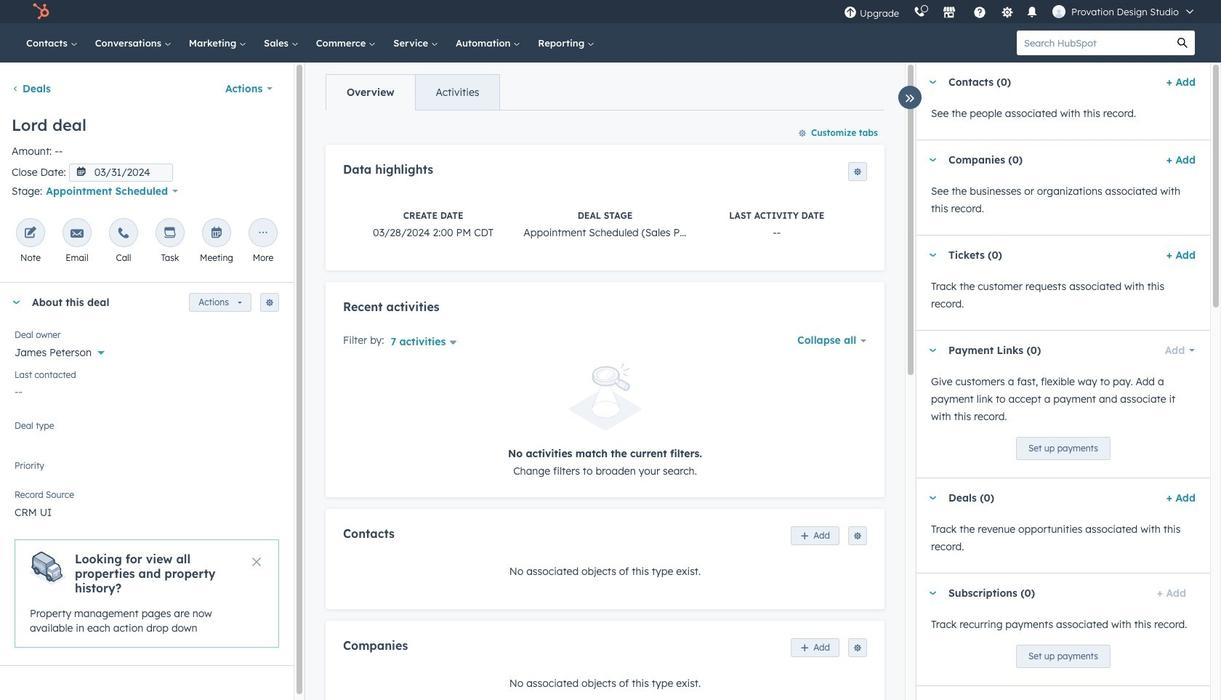 Task type: describe. For each thing, give the bounding box(es) containing it.
2 caret image from the top
[[928, 158, 937, 162]]

Search HubSpot search field
[[1017, 31, 1170, 55]]

0 vertical spatial alert
[[343, 364, 867, 479]]

manage card settings image
[[265, 299, 274, 308]]

note image
[[24, 227, 37, 241]]

4 caret image from the top
[[928, 591, 937, 595]]

close image
[[252, 558, 261, 566]]

email image
[[71, 227, 84, 241]]

1 vertical spatial alert
[[15, 540, 279, 648]]

1 vertical spatial caret image
[[928, 349, 937, 352]]

more image
[[257, 227, 270, 241]]

call image
[[117, 227, 130, 241]]



Task type: vqa. For each thing, say whether or not it's contained in the screenshot.
onboarding.steps.finalStep.title ICON
no



Task type: locate. For each thing, give the bounding box(es) containing it.
caret image
[[928, 80, 937, 84], [928, 158, 937, 162], [928, 253, 937, 257], [928, 591, 937, 595]]

1 horizontal spatial alert
[[343, 364, 867, 479]]

0 horizontal spatial alert
[[15, 540, 279, 648]]

navigation
[[326, 74, 500, 110]]

3 caret image from the top
[[928, 253, 937, 257]]

0 vertical spatial caret image
[[12, 301, 20, 304]]

1 caret image from the top
[[928, 80, 937, 84]]

marketplaces image
[[943, 7, 956, 20]]

MM/DD/YYYY text field
[[69, 163, 173, 182]]

menu
[[837, 0, 1204, 23]]

alert
[[343, 364, 867, 479], [15, 540, 279, 648]]

meeting image
[[210, 227, 223, 241]]

task image
[[164, 227, 177, 241]]

-- text field
[[15, 378, 279, 401]]

2 vertical spatial caret image
[[928, 496, 937, 500]]

caret image
[[12, 301, 20, 304], [928, 349, 937, 352], [928, 496, 937, 500]]

james peterson image
[[1053, 5, 1066, 18]]



